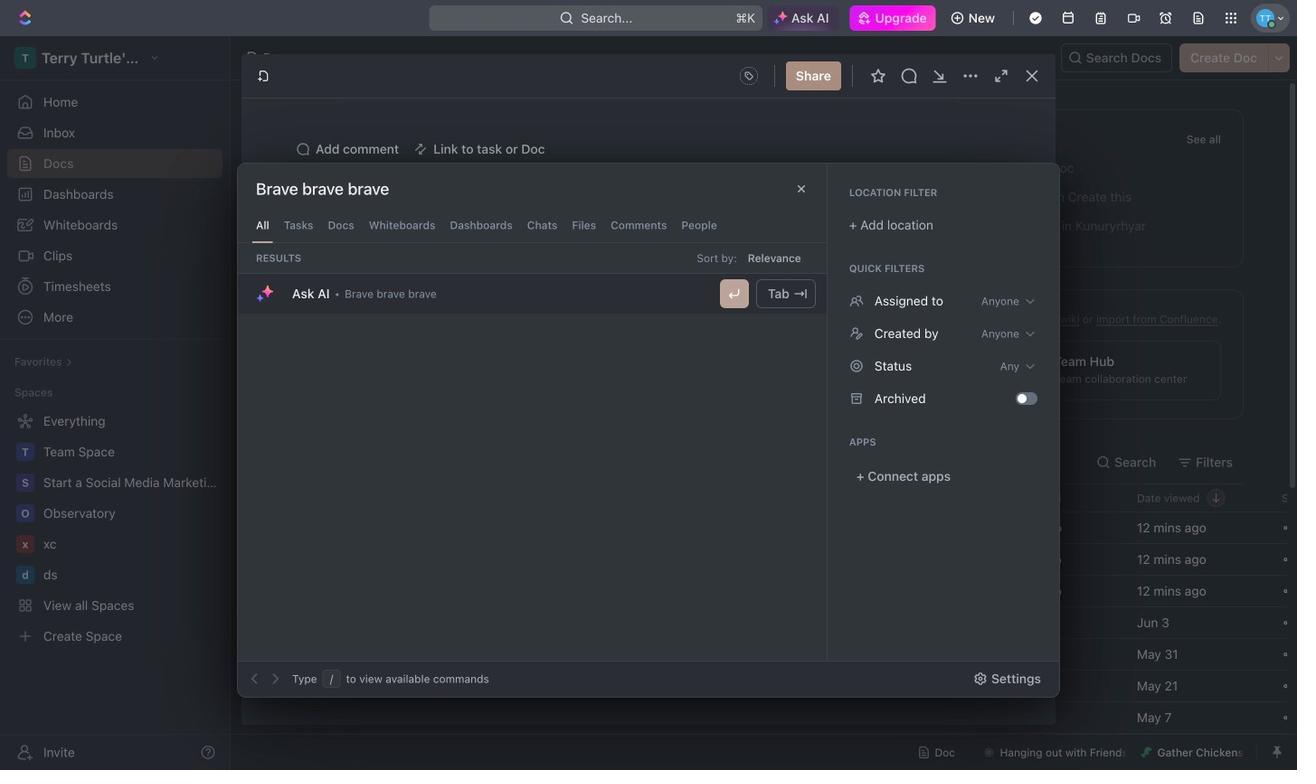 Task type: describe. For each thing, give the bounding box(es) containing it.
tree inside the sidebar navigation
[[7, 407, 223, 651]]

1 e8o8q image from the top
[[849, 294, 864, 309]]

zdtis image
[[849, 392, 864, 406]]

Search or run a command… text field
[[256, 178, 407, 200]]



Task type: vqa. For each thing, say whether or not it's contained in the screenshot.
Files
no



Task type: locate. For each thing, give the bounding box(es) containing it.
tree
[[7, 407, 223, 651]]

table
[[254, 484, 1297, 771]]

1 vertical spatial e8o8q image
[[849, 327, 864, 341]]

row
[[274, 484, 1297, 513], [274, 512, 1297, 545], [274, 544, 1297, 576], [274, 575, 1297, 608], [274, 607, 1297, 640], [254, 639, 1297, 671], [254, 670, 1297, 703], [254, 702, 1297, 735], [274, 734, 1297, 766]]

team hub icon image
[[1007, 353, 1044, 389]]

0 vertical spatial e8o8q image
[[849, 294, 864, 309]]

e8o8q image
[[849, 359, 864, 374]]

2 e8o8q image from the top
[[849, 327, 864, 341]]

e8o8q image
[[849, 294, 864, 309], [849, 327, 864, 341]]

sidebar navigation
[[0, 36, 231, 771]]

cell
[[982, 608, 1126, 639], [254, 640, 274, 670], [254, 671, 274, 702], [591, 671, 772, 702], [254, 703, 274, 734]]

drumstick bite image
[[1141, 748, 1152, 759]]



